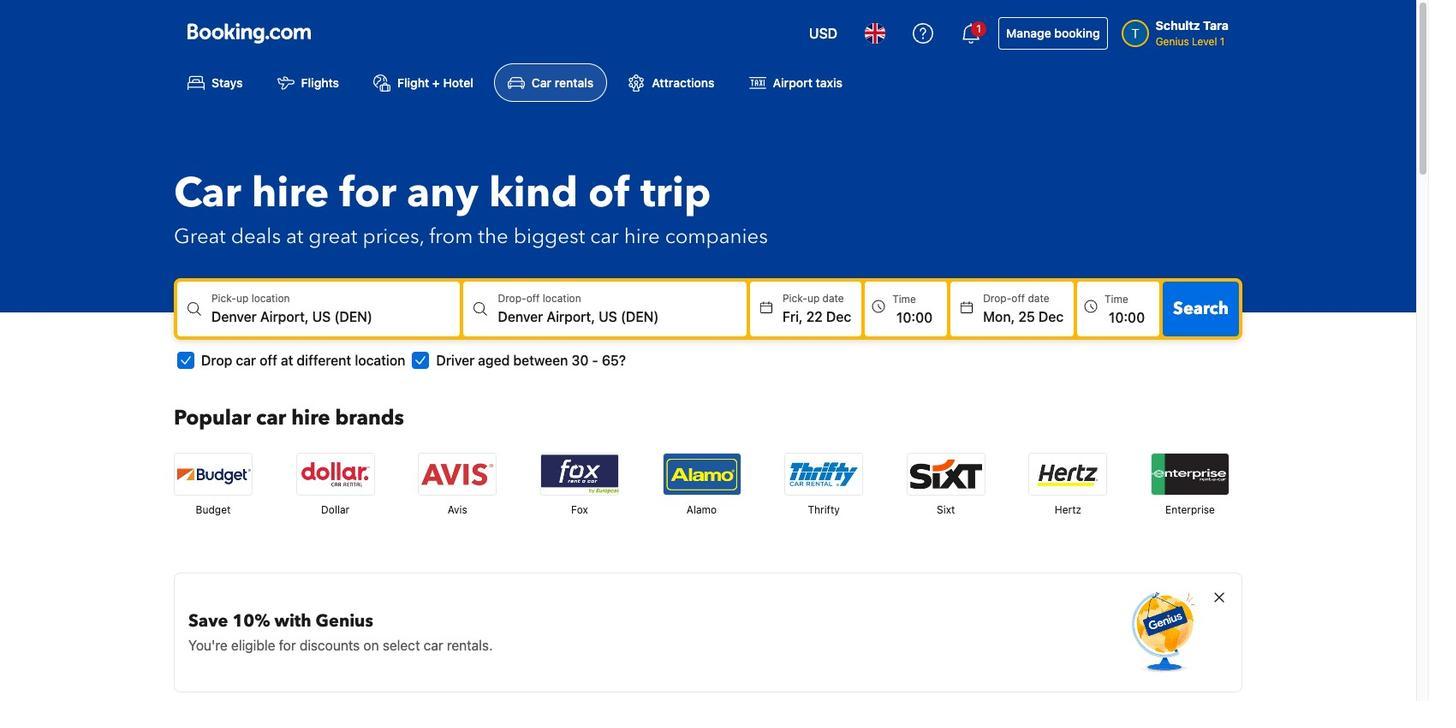 Task type: locate. For each thing, give the bounding box(es) containing it.
thrifty logo image
[[786, 454, 863, 495]]

1 horizontal spatial for
[[339, 166, 397, 222]]

0 horizontal spatial up
[[236, 292, 249, 305]]

at left different
[[281, 353, 293, 369]]

dec
[[827, 309, 852, 325], [1039, 309, 1064, 325]]

car inside car hire for any kind of trip great deals at great prices, from the biggest car hire companies
[[174, 166, 241, 222]]

car down of
[[590, 223, 619, 251]]

up
[[236, 292, 249, 305], [808, 292, 820, 305]]

biggest
[[514, 223, 585, 251]]

car hire for any kind of trip great deals at great prices, from the biggest car hire companies
[[174, 166, 768, 251]]

avis logo image
[[419, 454, 496, 495]]

great
[[309, 223, 358, 251]]

1 horizontal spatial off
[[527, 292, 540, 305]]

on
[[364, 638, 379, 654]]

0 horizontal spatial 1
[[977, 22, 982, 35]]

schultz
[[1156, 18, 1201, 33]]

hire up deals
[[252, 166, 329, 222]]

1 vertical spatial genius
[[316, 610, 373, 633]]

off up driver aged between 30 - 65?
[[527, 292, 540, 305]]

0 horizontal spatial dec
[[827, 309, 852, 325]]

at
[[286, 223, 303, 251], [281, 353, 293, 369]]

car right popular
[[256, 405, 286, 433]]

car up great
[[174, 166, 241, 222]]

0 vertical spatial genius
[[1156, 35, 1190, 48]]

dec for mon, 25 dec
[[1039, 309, 1064, 325]]

1 horizontal spatial date
[[1028, 292, 1050, 305]]

2 dec from the left
[[1039, 309, 1064, 325]]

dec right 25
[[1039, 309, 1064, 325]]

hotel
[[443, 76, 474, 90]]

hertz
[[1055, 504, 1082, 517]]

1 date from the left
[[823, 292, 844, 305]]

popular car hire brands
[[174, 405, 404, 433]]

date for 22
[[823, 292, 844, 305]]

up for pick-up date fri, 22 dec
[[808, 292, 820, 305]]

car right drop
[[236, 353, 256, 369]]

2 horizontal spatial location
[[543, 292, 581, 305]]

car for hire
[[174, 166, 241, 222]]

kind
[[489, 166, 578, 222]]

-
[[592, 353, 599, 369]]

popular
[[174, 405, 251, 433]]

between
[[513, 353, 568, 369]]

date up the 22 on the top of page
[[823, 292, 844, 305]]

hire down of
[[624, 223, 660, 251]]

1 down tara
[[1221, 35, 1225, 48]]

pick- inside pick-up date fri, 22 dec
[[783, 292, 808, 305]]

fox
[[571, 504, 588, 517]]

usd
[[809, 26, 838, 41]]

0 vertical spatial for
[[339, 166, 397, 222]]

1 drop- from the left
[[498, 292, 527, 305]]

1 horizontal spatial location
[[355, 353, 406, 369]]

car
[[590, 223, 619, 251], [236, 353, 256, 369], [256, 405, 286, 433], [424, 638, 443, 654]]

hire down drop car off at different location
[[291, 405, 330, 433]]

1 vertical spatial at
[[281, 353, 293, 369]]

1 vertical spatial hire
[[624, 223, 660, 251]]

1 horizontal spatial 1
[[1221, 35, 1225, 48]]

genius
[[1156, 35, 1190, 48], [316, 610, 373, 633]]

drop-off location
[[498, 292, 581, 305]]

date for 25
[[1028, 292, 1050, 305]]

0 horizontal spatial drop-
[[498, 292, 527, 305]]

1 horizontal spatial drop-
[[984, 292, 1012, 305]]

flight
[[398, 76, 429, 90]]

location down deals
[[252, 292, 290, 305]]

pick- for pick-up location
[[212, 292, 236, 305]]

0 vertical spatial at
[[286, 223, 303, 251]]

drop- inside drop-off date mon, 25 dec
[[984, 292, 1012, 305]]

1 inside button
[[977, 22, 982, 35]]

drop- up mon,
[[984, 292, 1012, 305]]

1 vertical spatial for
[[279, 638, 296, 654]]

location right different
[[355, 353, 406, 369]]

drop- down the
[[498, 292, 527, 305]]

2 date from the left
[[1028, 292, 1050, 305]]

2 horizontal spatial off
[[1012, 292, 1025, 305]]

date inside drop-off date mon, 25 dec
[[1028, 292, 1050, 305]]

car
[[532, 76, 552, 90], [174, 166, 241, 222]]

off inside drop-off date mon, 25 dec
[[1012, 292, 1025, 305]]

dec inside drop-off date mon, 25 dec
[[1039, 309, 1064, 325]]

1 left manage
[[977, 22, 982, 35]]

0 horizontal spatial genius
[[316, 610, 373, 633]]

30
[[572, 353, 589, 369]]

for
[[339, 166, 397, 222], [279, 638, 296, 654]]

date up 25
[[1028, 292, 1050, 305]]

2 pick- from the left
[[783, 292, 808, 305]]

booking.com online hotel reservations image
[[188, 23, 311, 44]]

22
[[807, 309, 823, 325]]

airport taxis link
[[735, 63, 857, 102]]

1 horizontal spatial car
[[532, 76, 552, 90]]

dollar logo image
[[297, 454, 374, 495]]

save
[[188, 610, 228, 633]]

sixt
[[937, 504, 955, 517]]

0 horizontal spatial for
[[279, 638, 296, 654]]

pick- up 'fri,'
[[783, 292, 808, 305]]

2 drop- from the left
[[984, 292, 1012, 305]]

location for pick-up location
[[252, 292, 290, 305]]

at inside car hire for any kind of trip great deals at great prices, from the biggest car hire companies
[[286, 223, 303, 251]]

up down deals
[[236, 292, 249, 305]]

at left great
[[286, 223, 303, 251]]

for up prices,
[[339, 166, 397, 222]]

off
[[527, 292, 540, 305], [1012, 292, 1025, 305], [260, 353, 277, 369]]

fri,
[[783, 309, 803, 325]]

for inside the save 10% with genius you're eligible for discounts on select car rentals.
[[279, 638, 296, 654]]

schultz tara genius level 1
[[1156, 18, 1229, 48]]

trip
[[641, 166, 711, 222]]

level
[[1192, 35, 1218, 48]]

drop car off at different location
[[201, 353, 406, 369]]

genius up discounts
[[316, 610, 373, 633]]

date
[[823, 292, 844, 305], [1028, 292, 1050, 305]]

Pick-up location field
[[212, 307, 460, 327]]

aged
[[478, 353, 510, 369]]

budget
[[196, 504, 231, 517]]

car right select
[[424, 638, 443, 654]]

thrifty
[[808, 504, 840, 517]]

off right drop
[[260, 353, 277, 369]]

budget logo image
[[175, 454, 252, 495]]

pick- up drop
[[212, 292, 236, 305]]

1 horizontal spatial genius
[[1156, 35, 1190, 48]]

for down with
[[279, 638, 296, 654]]

up inside pick-up date fri, 22 dec
[[808, 292, 820, 305]]

0 horizontal spatial off
[[260, 353, 277, 369]]

eligible
[[231, 638, 275, 654]]

hire
[[252, 166, 329, 222], [624, 223, 660, 251], [291, 405, 330, 433]]

1
[[977, 22, 982, 35], [1221, 35, 1225, 48]]

alamo
[[687, 504, 717, 517]]

mon,
[[984, 309, 1015, 325]]

0 vertical spatial car
[[532, 76, 552, 90]]

0 horizontal spatial location
[[252, 292, 290, 305]]

dec inside pick-up date fri, 22 dec
[[827, 309, 852, 325]]

1 horizontal spatial up
[[808, 292, 820, 305]]

car rentals link
[[494, 63, 608, 102]]

2 vertical spatial hire
[[291, 405, 330, 433]]

dec right the 22 on the top of page
[[827, 309, 852, 325]]

1 horizontal spatial pick-
[[783, 292, 808, 305]]

pick-
[[212, 292, 236, 305], [783, 292, 808, 305]]

0 horizontal spatial date
[[823, 292, 844, 305]]

off up 25
[[1012, 292, 1025, 305]]

1 pick- from the left
[[212, 292, 236, 305]]

from
[[429, 223, 473, 251]]

drop-
[[498, 292, 527, 305], [984, 292, 1012, 305]]

manage booking
[[1007, 26, 1100, 40]]

10%
[[232, 610, 270, 633]]

25
[[1019, 309, 1036, 325]]

date inside pick-up date fri, 22 dec
[[823, 292, 844, 305]]

search
[[1174, 297, 1229, 321]]

0 vertical spatial hire
[[252, 166, 329, 222]]

2 up from the left
[[808, 292, 820, 305]]

location
[[252, 292, 290, 305], [543, 292, 581, 305], [355, 353, 406, 369]]

1 button
[[951, 13, 992, 54]]

flights link
[[263, 63, 353, 102]]

genius down the schultz
[[1156, 35, 1190, 48]]

drop- for drop-off location
[[498, 292, 527, 305]]

any
[[407, 166, 479, 222]]

up up the 22 on the top of page
[[808, 292, 820, 305]]

stays link
[[174, 63, 257, 102]]

location down biggest
[[543, 292, 581, 305]]

1 horizontal spatial dec
[[1039, 309, 1064, 325]]

car left rentals
[[532, 76, 552, 90]]

0 horizontal spatial pick-
[[212, 292, 236, 305]]

1 dec from the left
[[827, 309, 852, 325]]

prices,
[[363, 223, 424, 251]]

1 up from the left
[[236, 292, 249, 305]]

0 horizontal spatial car
[[174, 166, 241, 222]]

enterprise logo image
[[1152, 454, 1229, 495]]

save 10% with genius you're eligible for discounts on select car rentals.
[[188, 610, 493, 654]]

1 vertical spatial car
[[174, 166, 241, 222]]



Task type: vqa. For each thing, say whether or not it's contained in the screenshot.
Pick-up location Pick-
yes



Task type: describe. For each thing, give the bounding box(es) containing it.
sixt logo image
[[908, 454, 985, 495]]

car rentals
[[532, 76, 594, 90]]

manage
[[1007, 26, 1052, 40]]

airport
[[773, 76, 813, 90]]

drop
[[201, 353, 232, 369]]

of
[[588, 166, 630, 222]]

usd button
[[799, 13, 848, 54]]

65?
[[602, 353, 626, 369]]

avis
[[448, 504, 468, 517]]

1 inside schultz tara genius level 1
[[1221, 35, 1225, 48]]

attractions
[[652, 76, 715, 90]]

you're
[[188, 638, 228, 654]]

flight + hotel
[[398, 76, 474, 90]]

deals
[[231, 223, 281, 251]]

for inside car hire for any kind of trip great deals at great prices, from the biggest car hire companies
[[339, 166, 397, 222]]

tara
[[1204, 18, 1229, 33]]

rentals
[[555, 76, 594, 90]]

with
[[275, 610, 311, 633]]

genius inside the save 10% with genius you're eligible for discounts on select car rentals.
[[316, 610, 373, 633]]

attractions link
[[614, 63, 729, 102]]

taxis
[[816, 76, 843, 90]]

great
[[174, 223, 226, 251]]

brands
[[335, 405, 404, 433]]

flights
[[301, 76, 339, 90]]

off for drop-off date mon, 25 dec
[[1012, 292, 1025, 305]]

stays
[[212, 76, 243, 90]]

location for drop-off location
[[543, 292, 581, 305]]

pick-up date fri, 22 dec
[[783, 292, 852, 325]]

drop- for drop-off date mon, 25 dec
[[984, 292, 1012, 305]]

hertz logo image
[[1030, 454, 1107, 495]]

flight + hotel link
[[360, 63, 487, 102]]

dollar
[[321, 504, 350, 517]]

car inside the save 10% with genius you're eligible for discounts on select car rentals.
[[424, 638, 443, 654]]

manage booking link
[[999, 17, 1108, 50]]

pick- for pick-up date fri, 22 dec
[[783, 292, 808, 305]]

car inside car hire for any kind of trip great deals at great prices, from the biggest car hire companies
[[590, 223, 619, 251]]

enterprise
[[1166, 504, 1216, 517]]

+
[[433, 76, 440, 90]]

driver
[[436, 353, 475, 369]]

search button
[[1163, 282, 1240, 337]]

the
[[478, 223, 509, 251]]

different
[[297, 353, 351, 369]]

discounts
[[300, 638, 360, 654]]

genius inside schultz tara genius level 1
[[1156, 35, 1190, 48]]

pick-up location
[[212, 292, 290, 305]]

off for drop-off location
[[527, 292, 540, 305]]

driver aged between 30 - 65?
[[436, 353, 626, 369]]

car for rentals
[[532, 76, 552, 90]]

alamo logo image
[[663, 454, 741, 495]]

Drop-off location field
[[498, 307, 747, 327]]

select
[[383, 638, 420, 654]]

booking
[[1055, 26, 1100, 40]]

dec for fri, 22 dec
[[827, 309, 852, 325]]

fox logo image
[[541, 454, 618, 495]]

companies
[[665, 223, 768, 251]]

airport taxis
[[773, 76, 843, 90]]

drop-off date mon, 25 dec
[[984, 292, 1064, 325]]

up for pick-up location
[[236, 292, 249, 305]]

rentals.
[[447, 638, 493, 654]]



